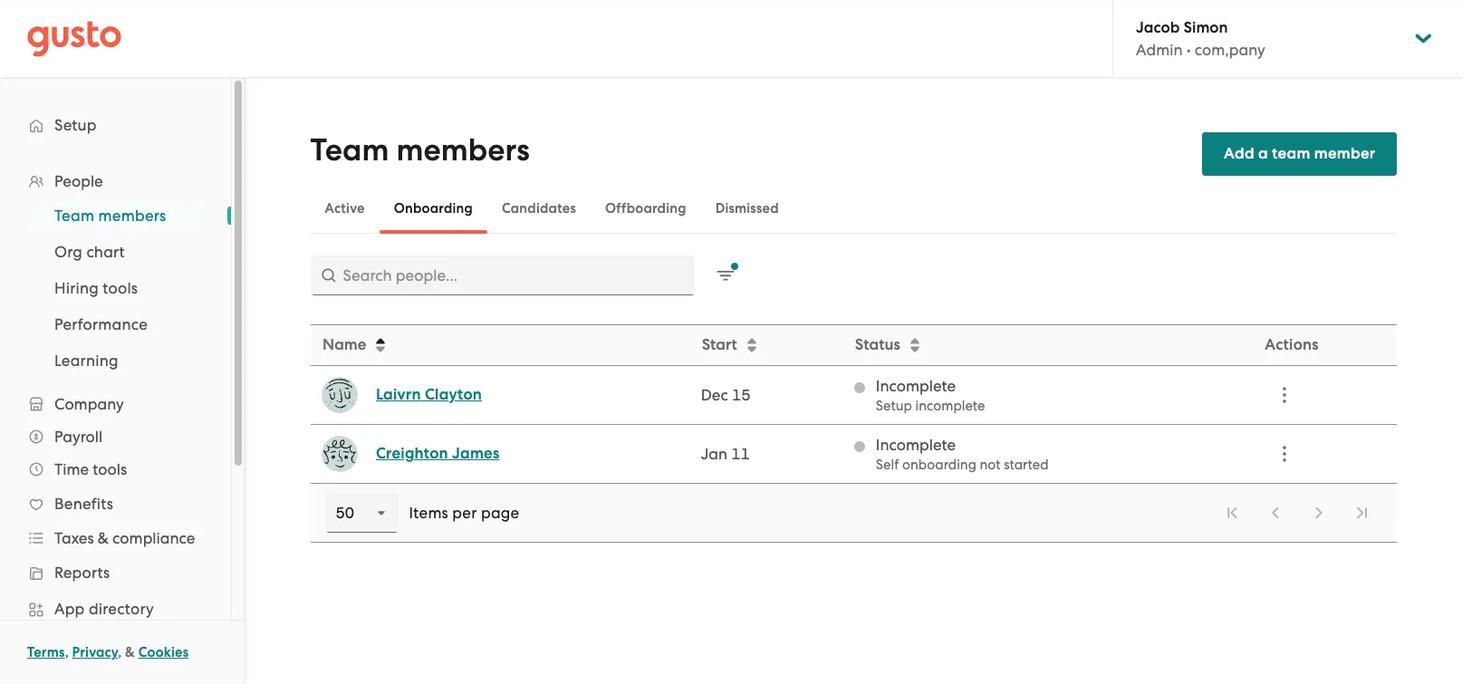 Task type: vqa. For each thing, say whether or not it's contained in the screenshot.
rightmost THE SETUP
yes



Task type: describe. For each thing, give the bounding box(es) containing it.
performance link
[[33, 308, 213, 341]]

per
[[453, 504, 477, 522]]

status
[[855, 335, 900, 354]]

add
[[1225, 144, 1255, 163]]

member
[[1315, 144, 1376, 163]]

setup inside gusto navigation element
[[54, 116, 97, 134]]

incomplete
[[916, 398, 985, 414]]

people button
[[18, 165, 213, 198]]

11
[[731, 445, 750, 463]]

creighton
[[376, 444, 448, 463]]

jan
[[701, 445, 727, 463]]

cookies
[[138, 644, 189, 661]]

started
[[1004, 457, 1049, 473]]

terms link
[[27, 644, 65, 661]]

& inside "taxes & compliance" dropdown button
[[98, 529, 109, 547]]

learning
[[54, 352, 118, 370]]

start
[[702, 335, 737, 354]]

laivrn clayton's avatar image
[[321, 377, 358, 413]]

creighton james
[[376, 444, 499, 463]]

grid containing name
[[311, 324, 1398, 484]]

directory
[[89, 600, 154, 618]]

status button
[[844, 326, 1253, 364]]

incomplete for clayton
[[876, 377, 956, 395]]

hiring tools link
[[33, 272, 213, 305]]

dec 15
[[701, 386, 751, 404]]

offboarding button
[[591, 187, 701, 230]]

name button
[[311, 326, 689, 364]]

jacob
[[1137, 18, 1180, 37]]

list containing team members
[[0, 198, 231, 379]]

2 , from the left
[[118, 644, 122, 661]]

active
[[325, 200, 365, 217]]

team members inside "link"
[[54, 207, 166, 225]]

page navigation element
[[311, 483, 1398, 543]]

app directory link
[[18, 593, 213, 625]]

taxes
[[54, 529, 94, 547]]

team inside team members "link"
[[54, 207, 94, 225]]

candidates
[[502, 200, 576, 217]]

candidates button
[[488, 187, 591, 230]]

add a team member button
[[1203, 132, 1398, 176]]

1 horizontal spatial members
[[397, 131, 530, 169]]

incomplete self onboarding not started
[[876, 436, 1049, 473]]

page
[[481, 504, 520, 522]]

incomplete for james
[[876, 436, 956, 454]]

creighton james link
[[376, 443, 499, 465]]

new notifications image
[[717, 263, 738, 285]]

cookies button
[[138, 642, 189, 663]]

setup link
[[18, 109, 213, 141]]

onboarding
[[902, 457, 977, 473]]

privacy
[[72, 644, 118, 661]]

benefits
[[54, 495, 113, 513]]

privacy link
[[72, 644, 118, 661]]

app
[[54, 600, 85, 618]]

offboarding
[[605, 200, 687, 217]]

james
[[452, 444, 499, 463]]



Task type: locate. For each thing, give the bounding box(es) containing it.
1 horizontal spatial ,
[[118, 644, 122, 661]]

list
[[0, 165, 231, 684], [0, 198, 231, 379], [1213, 493, 1384, 533]]

dismissed
[[716, 200, 779, 217]]

list inside page navigation 'element'
[[1213, 493, 1384, 533]]

list containing people
[[0, 165, 231, 684]]

0 vertical spatial team
[[311, 131, 389, 169]]

team
[[311, 131, 389, 169], [54, 207, 94, 225]]

1 vertical spatial team members
[[54, 207, 166, 225]]

&
[[98, 529, 109, 547], [125, 644, 135, 661]]

incomplete up onboarding
[[876, 436, 956, 454]]

team up active button
[[311, 131, 389, 169]]

org
[[54, 243, 83, 261]]

& right taxes
[[98, 529, 109, 547]]

tools for hiring tools
[[103, 279, 138, 297]]

gusto navigation element
[[0, 78, 231, 684]]

tools
[[103, 279, 138, 297], [93, 460, 127, 479]]

app directory
[[54, 600, 154, 618]]

setup
[[54, 116, 97, 134], [876, 398, 912, 414]]

actions
[[1265, 335, 1319, 354]]

hiring tools
[[54, 279, 138, 297]]

list for page navigation 'element'
[[1213, 493, 1384, 533]]

1 horizontal spatial setup
[[876, 398, 912, 414]]

0 vertical spatial members
[[397, 131, 530, 169]]

reports link
[[18, 557, 213, 589]]

hiring
[[54, 279, 99, 297]]

list for gusto navigation element
[[0, 165, 231, 684]]

compliance
[[112, 529, 195, 547]]

,
[[65, 644, 69, 661], [118, 644, 122, 661]]

people
[[54, 172, 103, 190]]

0 horizontal spatial team members
[[54, 207, 166, 225]]

time tools
[[54, 460, 127, 479]]

2 incomplete from the top
[[876, 436, 956, 454]]

home image
[[27, 20, 121, 57]]

grid
[[311, 324, 1398, 484]]

payroll
[[54, 428, 103, 446]]

incomplete setup incomplete
[[876, 377, 985, 414]]

0 vertical spatial tools
[[103, 279, 138, 297]]

members inside "link"
[[98, 207, 166, 225]]

1 vertical spatial incomplete
[[876, 436, 956, 454]]

items per page
[[409, 504, 520, 522]]

1 vertical spatial &
[[125, 644, 135, 661]]

team members tab list
[[311, 183, 1398, 234]]

learning link
[[33, 344, 213, 377]]

tools down org chart link
[[103, 279, 138, 297]]

incomplete up incomplete
[[876, 377, 956, 395]]

0 horizontal spatial members
[[98, 207, 166, 225]]

taxes & compliance button
[[18, 522, 213, 555]]

add a team member
[[1225, 144, 1376, 163]]

0 horizontal spatial team
[[54, 207, 94, 225]]

laivrn clayton
[[376, 385, 482, 404]]

, left privacy
[[65, 644, 69, 661]]

0 horizontal spatial &
[[98, 529, 109, 547]]

dec
[[701, 386, 728, 404]]

laivrn clayton link
[[376, 384, 482, 406]]

team down people
[[54, 207, 94, 225]]

1 vertical spatial team
[[54, 207, 94, 225]]

name
[[322, 335, 366, 354]]

time tools button
[[18, 453, 213, 486]]

items
[[409, 504, 449, 522]]

performance
[[54, 315, 148, 334]]

chart
[[86, 243, 125, 261]]

members up onboarding button
[[397, 131, 530, 169]]

tools for time tools
[[93, 460, 127, 479]]

incomplete inside incomplete setup incomplete
[[876, 377, 956, 395]]

members
[[397, 131, 530, 169], [98, 207, 166, 225]]

Search people... field
[[311, 256, 695, 295]]

start button
[[691, 326, 842, 364]]

team members
[[311, 131, 530, 169], [54, 207, 166, 225]]

onboarding
[[394, 200, 473, 217]]

incomplete
[[876, 377, 956, 395], [876, 436, 956, 454]]

1 horizontal spatial &
[[125, 644, 135, 661]]

jacob simon admin • com,pany
[[1137, 18, 1266, 59]]

payroll button
[[18, 421, 213, 453]]

15
[[732, 386, 751, 404]]

incomplete inside incomplete self onboarding not started
[[876, 436, 956, 454]]

a
[[1259, 144, 1269, 163]]

1 horizontal spatial team
[[311, 131, 389, 169]]

org chart link
[[33, 236, 213, 268]]

0 horizontal spatial ,
[[65, 644, 69, 661]]

0 horizontal spatial setup
[[54, 116, 97, 134]]

dismissed button
[[701, 187, 794, 230]]

1 , from the left
[[65, 644, 69, 661]]

setup inside incomplete setup incomplete
[[876, 398, 912, 414]]

company
[[54, 395, 124, 413]]

0 vertical spatial &
[[98, 529, 109, 547]]

1 incomplete from the top
[[876, 377, 956, 395]]

members up org chart link
[[98, 207, 166, 225]]

tools inside time tools dropdown button
[[93, 460, 127, 479]]

com,pany
[[1195, 41, 1266, 59]]

1 vertical spatial tools
[[93, 460, 127, 479]]

tools inside hiring tools link
[[103, 279, 138, 297]]

admin
[[1137, 41, 1183, 59]]

reports
[[54, 564, 110, 582]]

1 vertical spatial members
[[98, 207, 166, 225]]

team members link
[[33, 199, 213, 232]]

0 vertical spatial team members
[[311, 131, 530, 169]]

time
[[54, 460, 89, 479]]

1 vertical spatial setup
[[876, 398, 912, 414]]

0 vertical spatial setup
[[54, 116, 97, 134]]

benefits link
[[18, 488, 213, 520]]

onboarding button
[[379, 187, 488, 230]]

& left cookies
[[125, 644, 135, 661]]

1 horizontal spatial team members
[[311, 131, 530, 169]]

team members down people "dropdown button"
[[54, 207, 166, 225]]

org chart
[[54, 243, 125, 261]]

active button
[[311, 187, 379, 230]]

terms
[[27, 644, 65, 661]]

terms , privacy , & cookies
[[27, 644, 189, 661]]

taxes & compliance
[[54, 529, 195, 547]]

•
[[1187, 41, 1192, 59]]

creighton james's avatar image
[[321, 436, 358, 472]]

, down directory
[[118, 644, 122, 661]]

not
[[980, 457, 1001, 473]]

company button
[[18, 388, 213, 421]]

laivrn
[[376, 385, 421, 404]]

clayton
[[425, 385, 482, 404]]

0 vertical spatial incomplete
[[876, 377, 956, 395]]

setup up people
[[54, 116, 97, 134]]

team members up onboarding button
[[311, 131, 530, 169]]

setup left incomplete
[[876, 398, 912, 414]]

simon
[[1184, 18, 1229, 37]]

jan 11
[[701, 445, 750, 463]]

self
[[876, 457, 899, 473]]

team
[[1273, 144, 1311, 163]]

tools down payroll dropdown button
[[93, 460, 127, 479]]



